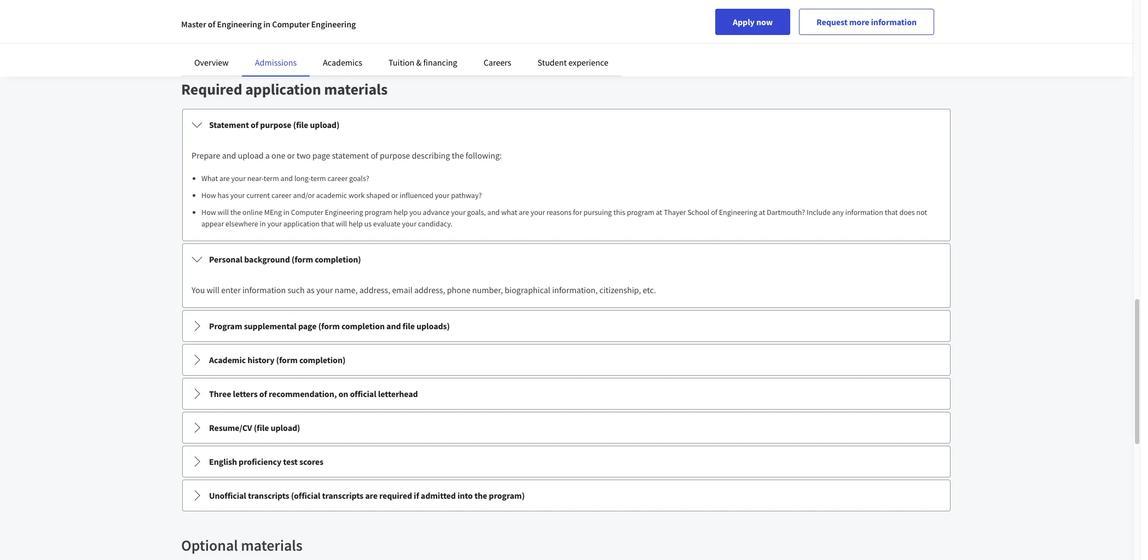 Task type: locate. For each thing, give the bounding box(es) containing it.
of inside how will the online meng in computer engineering program help you advance your goals, and what are your reasons for pursuing this program at thayer school of engineering at dartmouth? include any information that does not appear elsewhere in your application that will help us evaluate your candidacy.
[[711, 207, 718, 217]]

and left file
[[386, 321, 401, 332]]

0 horizontal spatial (file
[[254, 423, 269, 434]]

completion) for academic history (form completion)
[[299, 355, 346, 366]]

information right more
[[871, 16, 917, 27]]

personal background (form completion)
[[209, 254, 361, 265]]

phone
[[447, 285, 471, 296]]

describing
[[412, 150, 450, 161]]

program right the this
[[627, 207, 654, 217]]

1 horizontal spatial the
[[452, 150, 464, 161]]

how inside how will the online meng in computer engineering program help you advance your goals, and what are your reasons for pursuing this program at thayer school of engineering at dartmouth? include any information that does not appear elsewhere in your application that will help us evaluate your candidacy.
[[201, 207, 216, 217]]

and inside how will the online meng in computer engineering program help you advance your goals, and what are your reasons for pursuing this program at thayer school of engineering at dartmouth? include any information that does not appear elsewhere in your application that will help us evaluate your candidacy.
[[487, 207, 500, 217]]

how up appear
[[201, 207, 216, 217]]

how for how will the online meng in computer engineering program help you advance your goals, and what are your reasons for pursuing this program at thayer school of engineering at dartmouth? include any information that does not appear elsewhere in your application that will help us evaluate your candidacy.
[[201, 207, 216, 217]]

2 vertical spatial in
[[260, 219, 266, 229]]

us
[[364, 219, 372, 229]]

term up academic
[[311, 174, 326, 183]]

your right has
[[230, 190, 245, 200]]

long-
[[294, 174, 311, 183]]

online
[[242, 207, 263, 217]]

of inside dropdown button
[[259, 389, 267, 400]]

address, right the email
[[414, 285, 445, 296]]

or inside list item
[[391, 190, 398, 200]]

0 vertical spatial information
[[871, 16, 917, 27]]

1 horizontal spatial upload)
[[310, 119, 340, 130]]

help left you
[[394, 207, 408, 217]]

overview link
[[194, 57, 229, 68]]

admissions
[[255, 57, 297, 68]]

information down background
[[242, 285, 286, 296]]

computer up admissions link
[[272, 19, 310, 30]]

1 transcripts from the left
[[248, 490, 289, 501]]

0 vertical spatial page
[[312, 150, 330, 161]]

0 vertical spatial how
[[201, 190, 216, 200]]

tuition & financing
[[389, 57, 457, 68]]

the left the following:
[[452, 150, 464, 161]]

does
[[900, 207, 915, 217]]

0 vertical spatial are
[[219, 174, 230, 183]]

1 vertical spatial help
[[349, 219, 363, 229]]

at
[[656, 207, 662, 217], [759, 207, 765, 217]]

information
[[871, 16, 917, 27], [845, 207, 883, 217], [242, 285, 286, 296]]

0 vertical spatial upload)
[[310, 119, 340, 130]]

or right one
[[287, 150, 295, 161]]

page
[[312, 150, 330, 161], [298, 321, 317, 332]]

1 vertical spatial page
[[298, 321, 317, 332]]

will right you
[[207, 285, 220, 296]]

address, left the email
[[359, 285, 390, 296]]

materials
[[324, 79, 388, 99], [241, 536, 303, 556]]

transcripts right (official
[[322, 490, 364, 501]]

will
[[218, 207, 229, 217], [336, 219, 347, 229], [207, 285, 220, 296]]

meng
[[264, 207, 282, 217]]

unofficial transcripts (official transcripts are required if admitted into the program)
[[209, 490, 525, 501]]

at left thayer
[[656, 207, 662, 217]]

in up admissions link
[[263, 19, 271, 30]]

2 vertical spatial will
[[207, 285, 220, 296]]

will left us
[[336, 219, 347, 229]]

application
[[245, 79, 321, 99], [283, 219, 320, 229]]

0 vertical spatial materials
[[324, 79, 388, 99]]

completion) inside dropdown button
[[315, 254, 361, 265]]

and left what
[[487, 207, 500, 217]]

completion
[[341, 321, 385, 332]]

at left dartmouth? at the top
[[759, 207, 765, 217]]

0 vertical spatial will
[[218, 207, 229, 217]]

and inside dropdown button
[[386, 321, 401, 332]]

upload) up two
[[310, 119, 340, 130]]

0 vertical spatial completion)
[[315, 254, 361, 265]]

0 vertical spatial (form
[[292, 254, 313, 265]]

career up how has your current career and/or academic work shaped or influenced your pathway?
[[328, 174, 348, 183]]

request
[[817, 16, 848, 27]]

biographical
[[505, 285, 550, 296]]

has
[[218, 190, 229, 200]]

the inside dropdown button
[[475, 490, 487, 501]]

2 vertical spatial are
[[365, 490, 378, 501]]

such
[[288, 285, 305, 296]]

1 vertical spatial (file
[[254, 423, 269, 434]]

term up the current
[[264, 174, 279, 183]]

(form right history
[[276, 355, 298, 366]]

career down what are your near-term and long-term career goals?
[[271, 190, 292, 200]]

purpose left describing
[[380, 150, 410, 161]]

what are your near-term and long-term career goals?
[[201, 174, 369, 183]]

(form up such
[[292, 254, 313, 265]]

(file up two
[[293, 119, 308, 130]]

(file
[[293, 119, 308, 130], [254, 423, 269, 434]]

academic history (form completion)
[[209, 355, 346, 366]]

page down as
[[298, 321, 317, 332]]

2 vertical spatial the
[[475, 490, 487, 501]]

1 horizontal spatial program
[[627, 207, 654, 217]]

three letters of recommendation, on official letterhead
[[209, 389, 418, 400]]

personal background (form completion) button
[[183, 244, 950, 275]]

in right meng at top
[[283, 207, 289, 217]]

0 horizontal spatial address,
[[359, 285, 390, 296]]

that
[[885, 207, 898, 217], [321, 219, 334, 229]]

how
[[201, 190, 216, 200], [201, 207, 216, 217]]

(form inside academic history (form completion) "dropdown button"
[[276, 355, 298, 366]]

completion) for personal background (form completion)
[[315, 254, 361, 265]]

goals,
[[467, 207, 486, 217]]

application down admissions
[[245, 79, 321, 99]]

&
[[416, 57, 422, 68]]

your down meng at top
[[267, 219, 282, 229]]

1 vertical spatial (form
[[318, 321, 340, 332]]

2 program from the left
[[627, 207, 654, 217]]

english
[[209, 456, 237, 467]]

information inside button
[[871, 16, 917, 27]]

for
[[573, 207, 582, 217]]

a
[[265, 150, 270, 161]]

1 vertical spatial are
[[519, 207, 529, 217]]

1 address, from the left
[[359, 285, 390, 296]]

reasons
[[547, 207, 572, 217]]

0 vertical spatial help
[[394, 207, 408, 217]]

0 vertical spatial or
[[287, 150, 295, 161]]

pursuing
[[584, 207, 612, 217]]

1 vertical spatial the
[[230, 207, 241, 217]]

student
[[538, 57, 567, 68]]

proficiency
[[239, 456, 281, 467]]

0 horizontal spatial program
[[365, 207, 392, 217]]

page right two
[[312, 150, 330, 161]]

0 vertical spatial that
[[885, 207, 898, 217]]

completion) down program supplemental page (form completion and file uploads)
[[299, 355, 346, 366]]

email
[[392, 285, 413, 296]]

you
[[192, 285, 205, 296]]

1 vertical spatial career
[[271, 190, 292, 200]]

near-
[[247, 174, 264, 183]]

how for how has your current career and/or academic work shaped or influenced your pathway?
[[201, 190, 216, 200]]

purpose
[[260, 119, 291, 130], [380, 150, 410, 161]]

2 at from the left
[[759, 207, 765, 217]]

and left upload
[[222, 150, 236, 161]]

in down online
[[260, 219, 266, 229]]

0 horizontal spatial upload)
[[271, 423, 300, 434]]

resume/cv
[[209, 423, 252, 434]]

1 vertical spatial computer
[[291, 207, 323, 217]]

how will the online meng in computer engineering program help you advance your goals, and what are your reasons for pursuing this program at thayer school of engineering at dartmouth? include any information that does not appear elsewhere in your application that will help us evaluate your candidacy. list item
[[201, 207, 941, 230]]

in
[[263, 19, 271, 30], [283, 207, 289, 217], [260, 219, 266, 229]]

the inside how will the online meng in computer engineering program help you advance your goals, and what are your reasons for pursuing this program at thayer school of engineering at dartmouth? include any information that does not appear elsewhere in your application that will help us evaluate your candidacy.
[[230, 207, 241, 217]]

0 vertical spatial career
[[328, 174, 348, 183]]

0 horizontal spatial at
[[656, 207, 662, 217]]

0 horizontal spatial that
[[321, 219, 334, 229]]

1 vertical spatial in
[[283, 207, 289, 217]]

the up elsewhere
[[230, 207, 241, 217]]

0 horizontal spatial career
[[271, 190, 292, 200]]

0 horizontal spatial term
[[264, 174, 279, 183]]

2 vertical spatial information
[[242, 285, 286, 296]]

work
[[349, 190, 365, 200]]

school
[[688, 207, 710, 217]]

2 horizontal spatial the
[[475, 490, 487, 501]]

0 vertical spatial purpose
[[260, 119, 291, 130]]

this
[[614, 207, 625, 217]]

1 vertical spatial upload)
[[271, 423, 300, 434]]

of
[[208, 19, 215, 30], [251, 119, 258, 130], [371, 150, 378, 161], [711, 207, 718, 217], [259, 389, 267, 400]]

0 vertical spatial application
[[245, 79, 321, 99]]

list containing what are your near-term and long-term career goals?
[[196, 173, 941, 230]]

master of engineering in computer engineering
[[181, 19, 356, 30]]

your left 'goals,'
[[451, 207, 466, 217]]

program up evaluate
[[365, 207, 392, 217]]

(file right resume/cv
[[254, 423, 269, 434]]

purpose up one
[[260, 119, 291, 130]]

1 horizontal spatial term
[[311, 174, 326, 183]]

(file inside "dropdown button"
[[254, 423, 269, 434]]

of inside dropdown button
[[251, 119, 258, 130]]

0 horizontal spatial purpose
[[260, 119, 291, 130]]

unofficial transcripts (official transcripts are required if admitted into the program) button
[[183, 481, 950, 511]]

program supplemental page (form completion and file uploads) button
[[183, 311, 950, 342]]

completion) up name,
[[315, 254, 361, 265]]

1 vertical spatial materials
[[241, 536, 303, 556]]

scores
[[299, 456, 323, 467]]

will up appear
[[218, 207, 229, 217]]

application down and/or
[[283, 219, 320, 229]]

information right any
[[845, 207, 883, 217]]

2 how from the top
[[201, 207, 216, 217]]

0 vertical spatial (file
[[293, 119, 308, 130]]

0 vertical spatial the
[[452, 150, 464, 161]]

dartmouth?
[[767, 207, 805, 217]]

1 at from the left
[[656, 207, 662, 217]]

1 horizontal spatial address,
[[414, 285, 445, 296]]

(form inside personal background (form completion) dropdown button
[[292, 254, 313, 265]]

upload) up test
[[271, 423, 300, 434]]

1 vertical spatial completion)
[[299, 355, 346, 366]]

following:
[[466, 150, 502, 161]]

2 vertical spatial (form
[[276, 355, 298, 366]]

1 how from the top
[[201, 190, 216, 200]]

1 vertical spatial purpose
[[380, 150, 410, 161]]

2 horizontal spatial are
[[519, 207, 529, 217]]

test
[[283, 456, 298, 467]]

your up advance on the top left of page
[[435, 190, 450, 200]]

that down academic
[[321, 219, 334, 229]]

1 horizontal spatial help
[[394, 207, 408, 217]]

information inside how will the online meng in computer engineering program help you advance your goals, and what are your reasons for pursuing this program at thayer school of engineering at dartmouth? include any information that does not appear elsewhere in your application that will help us evaluate your candidacy.
[[845, 207, 883, 217]]

0 horizontal spatial the
[[230, 207, 241, 217]]

1 vertical spatial information
[[845, 207, 883, 217]]

how left has
[[201, 190, 216, 200]]

computer down and/or
[[291, 207, 323, 217]]

the right into
[[475, 490, 487, 501]]

are inside unofficial transcripts (official transcripts are required if admitted into the program) dropdown button
[[365, 490, 378, 501]]

1 vertical spatial application
[[283, 219, 320, 229]]

1 horizontal spatial are
[[365, 490, 378, 501]]

(form left completion
[[318, 321, 340, 332]]

help left us
[[349, 219, 363, 229]]

engineering up academics
[[311, 19, 356, 30]]

student experience link
[[538, 57, 608, 68]]

1 horizontal spatial (file
[[293, 119, 308, 130]]

are
[[219, 174, 230, 183], [519, 207, 529, 217], [365, 490, 378, 501]]

completion) inside "dropdown button"
[[299, 355, 346, 366]]

upload) inside "dropdown button"
[[271, 423, 300, 434]]

apply now button
[[715, 9, 790, 35]]

purpose inside dropdown button
[[260, 119, 291, 130]]

0 horizontal spatial are
[[219, 174, 230, 183]]

0 horizontal spatial transcripts
[[248, 490, 289, 501]]

apply now
[[733, 16, 773, 27]]

one
[[272, 150, 285, 161]]

1 horizontal spatial at
[[759, 207, 765, 217]]

and left long-
[[281, 174, 293, 183]]

1 vertical spatial or
[[391, 190, 398, 200]]

advance
[[423, 207, 450, 217]]

required application materials
[[181, 79, 388, 99]]

how will the online meng in computer engineering program help you advance your goals, and what are your reasons for pursuing this program at thayer school of engineering at dartmouth? include any information that does not appear elsewhere in your application that will help us evaluate your candidacy.
[[201, 207, 927, 229]]

1 horizontal spatial transcripts
[[322, 490, 364, 501]]

name,
[[335, 285, 358, 296]]

resume/cv (file upload) button
[[183, 413, 950, 443]]

list
[[196, 173, 941, 230]]

0 horizontal spatial help
[[349, 219, 363, 229]]

request more information
[[817, 16, 917, 27]]

completion)
[[315, 254, 361, 265], [299, 355, 346, 366]]

what are your near-term and long-term career goals? list item
[[201, 173, 941, 184]]

1 horizontal spatial or
[[391, 190, 398, 200]]

tuition & financing link
[[389, 57, 457, 68]]

or right 'shaped'
[[391, 190, 398, 200]]

careers link
[[484, 57, 511, 68]]

transcripts down english proficiency test scores on the left bottom of the page
[[248, 490, 289, 501]]

that left does
[[885, 207, 898, 217]]

personal
[[209, 254, 243, 265]]

1 vertical spatial how
[[201, 207, 216, 217]]



Task type: describe. For each thing, give the bounding box(es) containing it.
prepare and upload a one or two page statement of purpose describing the following:
[[192, 150, 502, 161]]

into
[[458, 490, 473, 501]]

admitted
[[421, 490, 456, 501]]

background
[[244, 254, 290, 265]]

not
[[916, 207, 927, 217]]

statement of purpose (file upload) button
[[183, 109, 950, 140]]

are inside how will the online meng in computer engineering program help you advance your goals, and what are your reasons for pursuing this program at thayer school of engineering at dartmouth? include any information that does not appear elsewhere in your application that will help us evaluate your candidacy.
[[519, 207, 529, 217]]

program)
[[489, 490, 525, 501]]

now
[[756, 16, 773, 27]]

will for meng
[[218, 207, 229, 217]]

student experience
[[538, 57, 608, 68]]

elsewhere
[[226, 219, 258, 229]]

current
[[246, 190, 270, 200]]

upload) inside dropdown button
[[310, 119, 340, 130]]

supplemental
[[244, 321, 297, 332]]

1 horizontal spatial that
[[885, 207, 898, 217]]

apply
[[733, 16, 755, 27]]

uploads)
[[417, 321, 450, 332]]

2 address, from the left
[[414, 285, 445, 296]]

optional
[[181, 536, 238, 556]]

engineering right the "school" in the top right of the page
[[719, 207, 757, 217]]

upload
[[238, 150, 264, 161]]

what
[[501, 207, 517, 217]]

on
[[339, 389, 348, 400]]

you will enter information such as your name, address, email address, phone number, biographical information, citizenship, etc.
[[192, 285, 656, 296]]

thayer
[[664, 207, 686, 217]]

three letters of recommendation, on official letterhead button
[[183, 379, 950, 409]]

letterhead
[[378, 389, 418, 400]]

shaped
[[366, 190, 390, 200]]

your left "reasons"
[[531, 207, 545, 217]]

2 term from the left
[[311, 174, 326, 183]]

(file inside dropdown button
[[293, 119, 308, 130]]

file
[[403, 321, 415, 332]]

1 horizontal spatial purpose
[[380, 150, 410, 161]]

statement
[[209, 119, 249, 130]]

tuition
[[389, 57, 415, 68]]

application inside how will the online meng in computer engineering program help you advance your goals, and what are your reasons for pursuing this program at thayer school of engineering at dartmouth? include any information that does not appear elsewhere in your application that will help us evaluate your candidacy.
[[283, 219, 320, 229]]

your left 'near-'
[[231, 174, 246, 183]]

(form for background
[[292, 254, 313, 265]]

your down you
[[402, 219, 417, 229]]

letters
[[233, 389, 258, 400]]

appear
[[201, 219, 224, 229]]

english proficiency test scores button
[[183, 447, 950, 477]]

as
[[307, 285, 315, 296]]

enter
[[221, 285, 241, 296]]

0 vertical spatial computer
[[272, 19, 310, 30]]

any
[[832, 207, 844, 217]]

2 transcripts from the left
[[322, 490, 364, 501]]

pathway?
[[451, 190, 482, 200]]

1 vertical spatial will
[[336, 219, 347, 229]]

1 program from the left
[[365, 207, 392, 217]]

information,
[[552, 285, 598, 296]]

program
[[209, 321, 242, 332]]

candidacy.
[[418, 219, 453, 229]]

if
[[414, 490, 419, 501]]

your right as
[[316, 285, 333, 296]]

careers
[[484, 57, 511, 68]]

academic
[[316, 190, 347, 200]]

(official
[[291, 490, 320, 501]]

include
[[807, 207, 831, 217]]

statement of purpose (file upload)
[[209, 119, 340, 130]]

page inside dropdown button
[[298, 321, 317, 332]]

request more information button
[[799, 9, 934, 35]]

(form for history
[[276, 355, 298, 366]]

official
[[350, 389, 376, 400]]

computer inside how will the online meng in computer engineering program help you advance your goals, and what are your reasons for pursuing this program at thayer school of engineering at dartmouth? include any information that does not appear elsewhere in your application that will help us evaluate your candidacy.
[[291, 207, 323, 217]]

required
[[379, 490, 412, 501]]

1 term from the left
[[264, 174, 279, 183]]

unofficial
[[209, 490, 246, 501]]

citizenship,
[[600, 285, 641, 296]]

two
[[297, 150, 311, 161]]

0 vertical spatial in
[[263, 19, 271, 30]]

admissions link
[[255, 57, 297, 68]]

resume/cv (file upload)
[[209, 423, 300, 434]]

evaluate
[[373, 219, 401, 229]]

prepare
[[192, 150, 220, 161]]

number,
[[472, 285, 503, 296]]

1 vertical spatial that
[[321, 219, 334, 229]]

required
[[181, 79, 242, 99]]

history
[[248, 355, 274, 366]]

1 horizontal spatial career
[[328, 174, 348, 183]]

optional materials
[[181, 536, 303, 556]]

program supplemental page (form completion and file uploads)
[[209, 321, 450, 332]]

statement
[[332, 150, 369, 161]]

overview
[[194, 57, 229, 68]]

how has your current career and/or academic work shaped or influenced your pathway? list item
[[201, 190, 941, 201]]

engineering right the master
[[217, 19, 262, 30]]

academic history (form completion) button
[[183, 345, 950, 375]]

are inside the what are your near-term and long-term career goals? list item
[[219, 174, 230, 183]]

0 horizontal spatial or
[[287, 150, 295, 161]]

academics
[[323, 57, 362, 68]]

experience
[[569, 57, 608, 68]]

engineering down how has your current career and/or academic work shaped or influenced your pathway?
[[325, 207, 363, 217]]

what
[[201, 174, 218, 183]]

1 horizontal spatial materials
[[324, 79, 388, 99]]

how has your current career and/or academic work shaped or influenced your pathway?
[[201, 190, 482, 200]]

0 horizontal spatial materials
[[241, 536, 303, 556]]

will for such
[[207, 285, 220, 296]]

(form inside program supplemental page (form completion and file uploads) dropdown button
[[318, 321, 340, 332]]

three
[[209, 389, 231, 400]]

english proficiency test scores
[[209, 456, 323, 467]]

more
[[849, 16, 869, 27]]



Task type: vqa. For each thing, say whether or not it's contained in the screenshot.
Build associated with Build machine learning models in Python using popular machine learning libraries NumPy & scikit-learn
no



